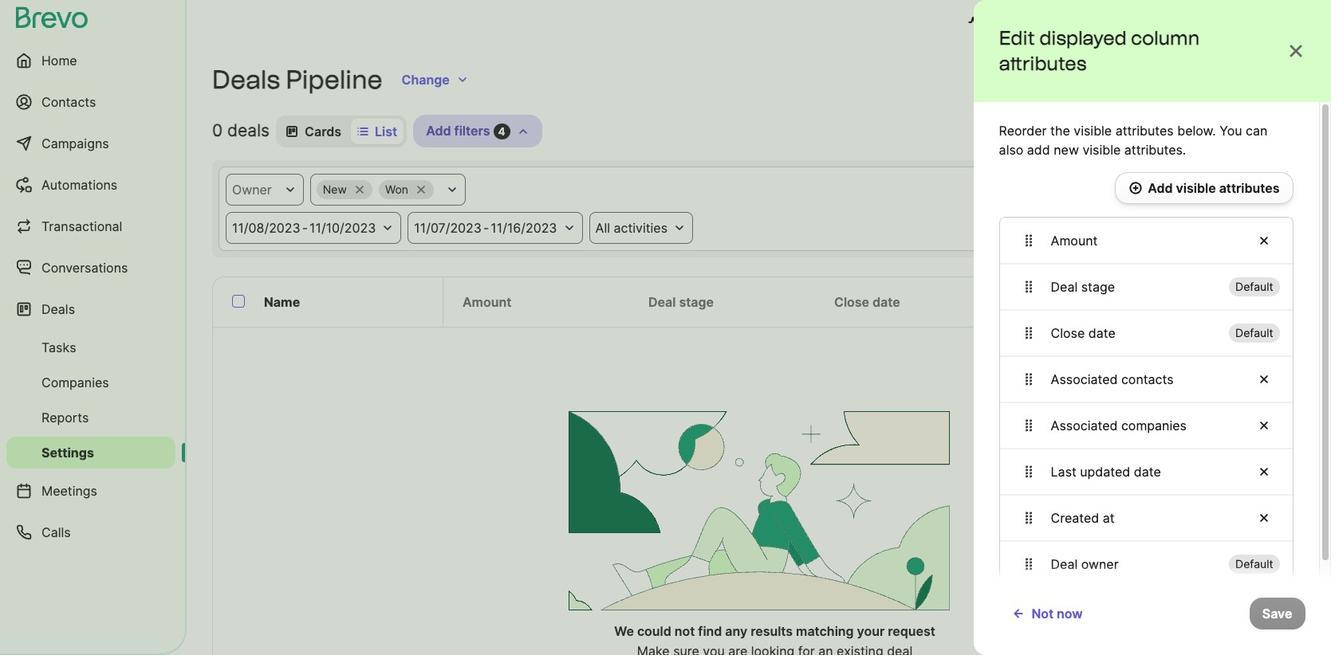 Task type: locate. For each thing, give the bounding box(es) containing it.
2 horizontal spatial date
[[1134, 464, 1162, 480]]

filters left 4
[[454, 123, 490, 139]]

0 horizontal spatial close
[[834, 294, 870, 310]]

new
[[1054, 142, 1079, 158]]

save
[[1263, 606, 1293, 622]]

default for deal stage
[[1236, 280, 1274, 294]]

1 vertical spatial close
[[1051, 325, 1085, 341]]

0 vertical spatial add
[[426, 123, 451, 139]]

default up the associated compani
[[1236, 280, 1274, 294]]

edit inside the edit displayed column attributes
[[999, 26, 1035, 49]]

- for 11/08/2023
[[302, 220, 308, 236]]

attributes inside button
[[1220, 180, 1280, 196]]

updated
[[1081, 464, 1131, 480]]

0 vertical spatial default
[[1236, 280, 1274, 294]]

1 horizontal spatial stage
[[1082, 279, 1115, 295]]

0 vertical spatial filters
[[454, 123, 490, 139]]

0 vertical spatial amount
[[1051, 233, 1098, 249]]

name
[[264, 294, 300, 310]]

deals up the tasks
[[41, 302, 75, 317]]

add
[[426, 123, 451, 139], [1148, 180, 1173, 196]]

1 horizontal spatial close date
[[1051, 325, 1116, 341]]

deals
[[212, 65, 280, 95], [41, 302, 75, 317]]

1 vertical spatial edit
[[1012, 123, 1036, 139]]

plan
[[1056, 14, 1082, 30]]

add for add filters 4
[[426, 123, 451, 139]]

find
[[698, 623, 722, 639]]

1 - from the left
[[302, 220, 308, 236]]

1 horizontal spatial amount
[[1051, 233, 1098, 249]]

attributes inside reorder the visible attributes below. you can also add new visible attributes.
[[1116, 123, 1174, 139]]

-
[[302, 220, 308, 236], [483, 220, 489, 236]]

0 horizontal spatial deals
[[41, 302, 75, 317]]

0 horizontal spatial date
[[873, 294, 900, 310]]

2 vertical spatial edit
[[1122, 602, 1146, 618]]

1 vertical spatial close date
[[1051, 325, 1116, 341]]

won
[[385, 183, 408, 196]]

1 vertical spatial contacts
[[1122, 372, 1174, 388]]

edit for edit displayed column attributes
[[999, 26, 1035, 49]]

reports
[[41, 410, 89, 426]]

filters right clear
[[1212, 182, 1248, 198]]

1 horizontal spatial deals
[[212, 65, 280, 95]]

contacts down amount button
[[1093, 294, 1147, 310]]

- left 11/10/2023
[[302, 220, 308, 236]]

amount inside button
[[1051, 233, 1098, 249]]

contacts up associated companies button
[[1122, 372, 1174, 388]]

1 horizontal spatial deal stage
[[1051, 279, 1115, 295]]

1 vertical spatial deals
[[41, 302, 75, 317]]

0 horizontal spatial close date
[[834, 294, 900, 310]]

deals up deals
[[212, 65, 280, 95]]

0 horizontal spatial amount
[[463, 294, 512, 310]]

close
[[834, 294, 870, 310], [1051, 325, 1085, 341]]

attributes inside button
[[1082, 123, 1143, 139]]

1 vertical spatial associated contacts
[[1051, 372, 1174, 388]]

filters inside button
[[1212, 182, 1248, 198]]

displayed
[[1040, 26, 1127, 49]]

add down 'change' button
[[426, 123, 451, 139]]

1 horizontal spatial add
[[1148, 180, 1173, 196]]

change button
[[389, 64, 482, 96]]

0 horizontal spatial add
[[426, 123, 451, 139]]

1 horizontal spatial close
[[1051, 325, 1085, 341]]

edit left &
[[1122, 602, 1146, 618]]

add inside button
[[1148, 180, 1173, 196]]

add left clear
[[1148, 180, 1173, 196]]

edit visible attributes
[[1012, 123, 1143, 139]]

last updated date button
[[1000, 449, 1293, 495]]

clear filters button
[[1163, 174, 1260, 206]]

owner
[[232, 182, 272, 198]]

close date inside edit displayed column attributes dialog
[[1051, 325, 1116, 341]]

visible inside button
[[1039, 123, 1079, 139]]

0 vertical spatial date
[[873, 294, 900, 310]]

owner button
[[226, 174, 304, 206]]

default
[[1236, 280, 1274, 294], [1236, 326, 1274, 340], [1236, 558, 1274, 571]]

attributes for displayed
[[999, 52, 1087, 75]]

matching
[[796, 623, 854, 639]]

companies link
[[6, 367, 175, 399]]

usage and plan button
[[955, 6, 1095, 38]]

edit left plan
[[999, 26, 1035, 49]]

deal
[[1051, 279, 1078, 295], [649, 294, 676, 310], [1051, 557, 1078, 573]]

1 vertical spatial amount
[[463, 294, 512, 310]]

2 default from the top
[[1236, 326, 1274, 340]]

0 vertical spatial deals
[[212, 65, 280, 95]]

3 default from the top
[[1236, 558, 1274, 571]]

11/16/2023
[[491, 220, 557, 236]]

Name search field
[[1162, 115, 1306, 147]]

2 vertical spatial date
[[1134, 464, 1162, 480]]

1 vertical spatial default
[[1236, 326, 1274, 340]]

clear
[[1176, 182, 1208, 198]]

calls
[[41, 525, 71, 541]]

edit up also
[[1012, 123, 1036, 139]]

add for add visible attributes
[[1148, 180, 1173, 196]]

amount button
[[1000, 218, 1293, 264]]

campaigns
[[41, 136, 109, 152]]

campaigns link
[[6, 124, 175, 163]]

1 vertical spatial add
[[1148, 180, 1173, 196]]

deals link
[[6, 290, 175, 329]]

not now button
[[999, 598, 1095, 630]]

1 horizontal spatial -
[[483, 220, 489, 236]]

add visible attributes
[[1148, 180, 1280, 196]]

- for 11/07/2023
[[483, 220, 489, 236]]

associated companies button
[[1000, 403, 1293, 449]]

stage
[[1082, 279, 1115, 295], [679, 294, 714, 310]]

edit inside button
[[1012, 123, 1036, 139]]

2 - from the left
[[483, 220, 489, 236]]

4
[[498, 125, 505, 138]]

edit
[[999, 26, 1035, 49], [1012, 123, 1036, 139], [1122, 602, 1146, 618]]

1 horizontal spatial filters
[[1212, 182, 1248, 198]]

default down the associated compani
[[1236, 326, 1274, 340]]

default up save button
[[1236, 558, 1274, 571]]

conversations
[[41, 260, 128, 276]]

the
[[1051, 123, 1071, 139]]

progress bar
[[1006, 70, 1079, 73]]

tasks
[[41, 340, 76, 356]]

deals pipeline
[[212, 65, 383, 95]]

1 vertical spatial date
[[1089, 325, 1116, 341]]

create
[[1161, 602, 1199, 618]]

edit for edit visible attributes
[[1012, 123, 1036, 139]]

0 horizontal spatial -
[[302, 220, 308, 236]]

0 horizontal spatial stage
[[679, 294, 714, 310]]

visible
[[1074, 123, 1112, 139], [1039, 123, 1079, 139], [1083, 142, 1121, 158], [1177, 180, 1216, 196]]

0 vertical spatial edit
[[999, 26, 1035, 49]]

edit & create attributes link
[[1122, 601, 1280, 620]]

change
[[402, 72, 450, 88]]

associated compani
[[1206, 294, 1331, 310]]

amount
[[1051, 233, 1098, 249], [463, 294, 512, 310]]

contacts inside button
[[1122, 372, 1174, 388]]

2 vertical spatial default
[[1236, 558, 1274, 571]]

associated contacts button
[[1000, 357, 1293, 403]]

can
[[1246, 123, 1268, 139]]

associated
[[1020, 294, 1090, 310], [1206, 294, 1275, 310], [1051, 372, 1118, 388], [1051, 418, 1118, 434]]

attributes
[[999, 52, 1087, 75], [1116, 123, 1174, 139], [1082, 123, 1143, 139], [1220, 180, 1280, 196], [1203, 602, 1261, 618]]

1 vertical spatial filters
[[1212, 182, 1248, 198]]

1 default from the top
[[1236, 280, 1274, 294]]

default for deal owner
[[1236, 558, 1274, 571]]

0 horizontal spatial filters
[[454, 123, 490, 139]]

close inside edit displayed column attributes dialog
[[1051, 325, 1085, 341]]

- left 11/16/2023 in the left top of the page
[[483, 220, 489, 236]]

we
[[614, 623, 634, 639]]

created at
[[1051, 511, 1115, 526]]

attributes inside the edit displayed column attributes
[[999, 52, 1087, 75]]

associated contacts
[[1020, 294, 1147, 310], [1051, 372, 1174, 388]]

new
[[323, 183, 347, 196]]

date
[[873, 294, 900, 310], [1089, 325, 1116, 341], [1134, 464, 1162, 480]]

deal stage
[[1051, 279, 1115, 295], [649, 294, 714, 310]]

automations
[[41, 177, 117, 193]]

transactional link
[[6, 207, 175, 246]]

reorder
[[999, 123, 1047, 139]]

close date
[[834, 294, 900, 310], [1051, 325, 1116, 341]]



Task type: vqa. For each thing, say whether or not it's contained in the screenshot.
Add filters 4 at the left top of the page
yes



Task type: describe. For each thing, give the bounding box(es) containing it.
add filters 4
[[426, 123, 505, 139]]

transactional
[[41, 219, 122, 235]]

settings link
[[6, 437, 175, 469]]

associated contacts inside associated contacts button
[[1051, 372, 1174, 388]]

cards button
[[279, 118, 348, 144]]

1 horizontal spatial date
[[1089, 325, 1116, 341]]

reports link
[[6, 402, 175, 434]]

all activities
[[596, 220, 668, 236]]

deals for deals
[[41, 302, 75, 317]]

you
[[1220, 123, 1243, 139]]

usage
[[987, 14, 1027, 30]]

list button
[[351, 118, 404, 144]]

below.
[[1178, 123, 1217, 139]]

attributes for &
[[1203, 602, 1261, 618]]

automations link
[[6, 166, 175, 204]]

edit visible attributes button
[[982, 115, 1156, 147]]

visible inside button
[[1177, 180, 1216, 196]]

0 deals
[[212, 120, 270, 140]]

pipeline
[[286, 65, 383, 95]]

0 vertical spatial contacts
[[1093, 294, 1147, 310]]

also
[[999, 142, 1024, 158]]

11/07/2023
[[414, 220, 482, 236]]

last updated date
[[1051, 464, 1162, 480]]

any
[[725, 623, 748, 639]]

all activities button
[[589, 212, 693, 244]]

at
[[1103, 511, 1115, 526]]

&
[[1149, 602, 1157, 618]]

tasks link
[[6, 332, 175, 364]]

list
[[375, 123, 397, 139]]

0 vertical spatial close
[[834, 294, 870, 310]]

companies
[[1122, 418, 1187, 434]]

meetings
[[41, 483, 97, 499]]

0
[[212, 120, 223, 140]]

edit for edit & create attributes
[[1122, 602, 1146, 618]]

deal stage inside edit displayed column attributes dialog
[[1051, 279, 1115, 295]]

could
[[637, 623, 672, 639]]

edit & create attributes
[[1122, 602, 1261, 618]]

companies
[[41, 375, 109, 391]]

conversations link
[[6, 249, 175, 287]]

save button
[[1250, 598, 1306, 630]]

column
[[1131, 26, 1200, 49]]

meetings link
[[6, 472, 175, 511]]

edit displayed column attributes
[[999, 26, 1200, 75]]

your
[[857, 623, 885, 639]]

attributes for the
[[1116, 123, 1174, 139]]

not
[[675, 623, 695, 639]]

created at button
[[1000, 495, 1293, 542]]

contacts
[[41, 94, 96, 110]]

usage and plan
[[987, 14, 1082, 30]]

add
[[1028, 142, 1051, 158]]

11/08/2023 - 11/10/2023
[[232, 220, 376, 236]]

clear filters
[[1176, 182, 1248, 198]]

date inside button
[[1134, 464, 1162, 480]]

calls link
[[6, 514, 175, 552]]

associated companies
[[1051, 418, 1187, 434]]

stage inside edit displayed column attributes dialog
[[1082, 279, 1115, 295]]

compani
[[1279, 294, 1331, 310]]

cards
[[305, 123, 341, 139]]

11/08/2023
[[232, 220, 300, 236]]

default for close date
[[1236, 326, 1274, 340]]

not now
[[1031, 606, 1083, 622]]

deals for deals pipeline
[[212, 65, 280, 95]]

home
[[41, 53, 77, 69]]

attributes.
[[1125, 142, 1187, 158]]

deal owner
[[1051, 557, 1119, 573]]

created
[[1051, 511, 1100, 526]]

0 horizontal spatial deal stage
[[649, 294, 714, 310]]

contacts link
[[6, 83, 175, 121]]

owner
[[1082, 557, 1119, 573]]

edit displayed column attributes dialog
[[974, 0, 1331, 656]]

request
[[888, 623, 935, 639]]

add visible attributes button
[[1116, 172, 1294, 204]]

and
[[1030, 14, 1053, 30]]

filters for clear
[[1212, 182, 1248, 198]]

results
[[751, 623, 793, 639]]

we could not find any results matching your request
[[614, 623, 935, 639]]

reorder the visible attributes below. you can also add new visible attributes.
[[999, 123, 1268, 158]]

home link
[[6, 41, 175, 80]]

not
[[1031, 606, 1053, 622]]

last
[[1051, 464, 1077, 480]]

0 vertical spatial close date
[[834, 294, 900, 310]]

all
[[596, 220, 610, 236]]

filters for add
[[454, 123, 490, 139]]

0 vertical spatial associated contacts
[[1020, 294, 1147, 310]]

11/07/2023 - 11/16/2023
[[414, 220, 557, 236]]

now
[[1057, 606, 1083, 622]]



